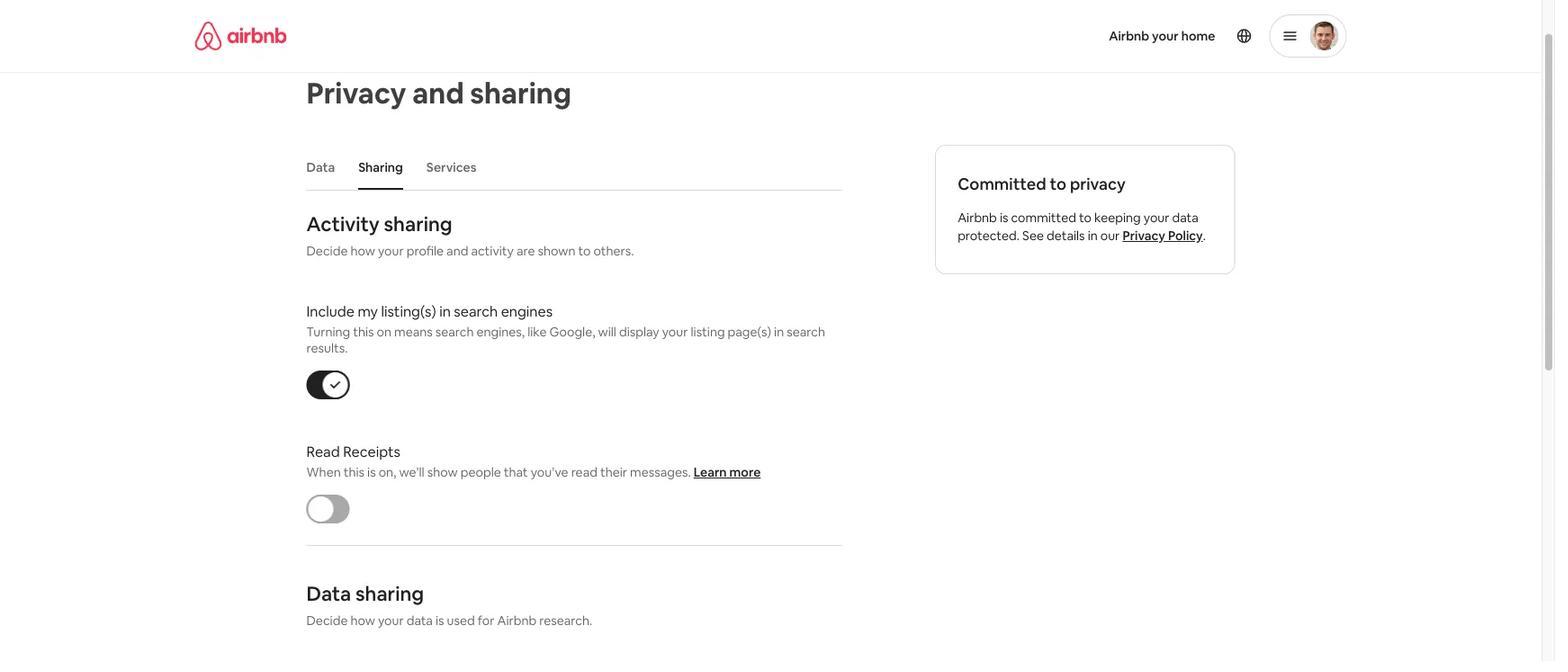 Task type: locate. For each thing, give the bounding box(es) containing it.
1 vertical spatial to
[[1079, 210, 1092, 226]]

2 horizontal spatial is
[[1000, 210, 1008, 226]]

0 horizontal spatial to
[[578, 243, 591, 259]]

my
[[358, 302, 378, 320]]

2 vertical spatial airbnb
[[497, 613, 537, 629]]

shown
[[538, 243, 575, 259]]

is left the used
[[436, 613, 444, 629]]

1 vertical spatial is
[[367, 464, 376, 481]]

include my listing(s) in search engines turning this on means search engines, like google, will display your listing page(s) in search results.
[[306, 302, 825, 356]]

show
[[427, 464, 458, 481]]

0 horizontal spatial airbnb
[[497, 613, 537, 629]]

decide
[[306, 243, 348, 259], [306, 613, 348, 629]]

1 vertical spatial and
[[446, 243, 468, 259]]

0 vertical spatial data
[[1172, 210, 1199, 226]]

services button
[[417, 150, 485, 185]]

in
[[1088, 228, 1098, 244], [439, 302, 451, 320], [774, 324, 784, 340]]

how inside activity sharing decide how your profile and activity are shown to others.
[[350, 243, 375, 259]]

0 horizontal spatial privacy
[[306, 74, 406, 112]]

airbnb up protected.
[[958, 210, 997, 226]]

listing
[[691, 324, 725, 340]]

2 horizontal spatial to
[[1079, 210, 1092, 226]]

tab list
[[297, 145, 842, 190]]

home
[[1181, 28, 1215, 44]]

privacy
[[306, 74, 406, 112], [1123, 228, 1165, 244]]

search
[[454, 302, 498, 320], [435, 324, 474, 340], [787, 324, 825, 340]]

0 vertical spatial this
[[353, 324, 374, 340]]

2 how from the top
[[350, 613, 375, 629]]

data inside the data sharing decide how your data is used for airbnb research.
[[306, 581, 351, 607]]

1 horizontal spatial privacy
[[1123, 228, 1165, 244]]

0 horizontal spatial in
[[439, 302, 451, 320]]

1 horizontal spatial data
[[1172, 210, 1199, 226]]

privacy up sharing button
[[306, 74, 406, 112]]

data inside the data sharing decide how your data is used for airbnb research.
[[407, 613, 433, 629]]

and up services button
[[412, 74, 464, 112]]

engines
[[501, 302, 553, 320]]

to inside "airbnb is committed to keeping your data protected. see details in our"
[[1079, 210, 1092, 226]]

0 vertical spatial to
[[1050, 174, 1067, 195]]

profile
[[407, 243, 444, 259]]

decide for data sharing
[[306, 613, 348, 629]]

you've
[[531, 464, 568, 481]]

0 horizontal spatial is
[[367, 464, 376, 481]]

more
[[729, 464, 761, 481]]

data
[[306, 159, 335, 176], [306, 581, 351, 607]]

0 vertical spatial in
[[1088, 228, 1098, 244]]

learn
[[694, 464, 727, 481]]

privacy for privacy policy .
[[1123, 228, 1165, 244]]

1 horizontal spatial airbnb
[[958, 210, 997, 226]]

your up privacy policy link
[[1144, 210, 1169, 226]]

0 vertical spatial privacy
[[306, 74, 406, 112]]

your left profile
[[378, 243, 404, 259]]

data left the used
[[407, 613, 433, 629]]

in right page(s)
[[774, 324, 784, 340]]

in left our at top right
[[1088, 228, 1098, 244]]

include
[[306, 302, 354, 320]]

learn more link
[[694, 464, 761, 481]]

google,
[[549, 324, 595, 340]]

1 how from the top
[[350, 243, 375, 259]]

your left the used
[[378, 613, 404, 629]]

sharing
[[470, 74, 571, 112], [384, 211, 452, 237], [355, 581, 424, 607]]

how for activity
[[350, 243, 375, 259]]

and right profile
[[446, 243, 468, 259]]

1 decide from the top
[[306, 243, 348, 259]]

1 vertical spatial this
[[344, 464, 365, 481]]

on
[[377, 324, 391, 340]]

1 vertical spatial data
[[306, 581, 351, 607]]

privacy down keeping
[[1123, 228, 1165, 244]]

2 data from the top
[[306, 581, 351, 607]]

1 data from the top
[[306, 159, 335, 176]]

decide inside the data sharing decide how your data is used for airbnb research.
[[306, 613, 348, 629]]

to up details
[[1079, 210, 1092, 226]]

decide inside activity sharing decide how your profile and activity are shown to others.
[[306, 243, 348, 259]]

data up "policy"
[[1172, 210, 1199, 226]]

is up protected.
[[1000, 210, 1008, 226]]

and
[[412, 74, 464, 112], [446, 243, 468, 259]]

airbnb inside profile element
[[1109, 28, 1149, 44]]

keeping
[[1094, 210, 1141, 226]]

data
[[1172, 210, 1199, 226], [407, 613, 433, 629]]

1 horizontal spatial to
[[1050, 174, 1067, 195]]

1 vertical spatial privacy
[[1123, 228, 1165, 244]]

see
[[1022, 228, 1044, 244]]

your inside the data sharing decide how your data is used for airbnb research.
[[378, 613, 404, 629]]

sharing inside activity sharing decide how your profile and activity are shown to others.
[[384, 211, 452, 237]]

your left home
[[1152, 28, 1179, 44]]

data sharing decide how your data is used for airbnb research.
[[306, 581, 592, 629]]

sharing inside the data sharing decide how your data is used for airbnb research.
[[355, 581, 424, 607]]

sharing for activity sharing
[[384, 211, 452, 237]]

1 vertical spatial data
[[407, 613, 433, 629]]

privacy for privacy and sharing
[[306, 74, 406, 112]]

2 vertical spatial sharing
[[355, 581, 424, 607]]

0 vertical spatial is
[[1000, 210, 1008, 226]]

activity sharing decide how your profile and activity are shown to others.
[[306, 211, 634, 259]]

this down receipts at the bottom left
[[344, 464, 365, 481]]

people
[[460, 464, 501, 481]]

data for data
[[306, 159, 335, 176]]

details
[[1047, 228, 1085, 244]]

airbnb inside "airbnb is committed to keeping your data protected. see details in our"
[[958, 210, 997, 226]]

airbnb
[[1109, 28, 1149, 44], [958, 210, 997, 226], [497, 613, 537, 629]]

0 vertical spatial decide
[[306, 243, 348, 259]]

0 vertical spatial airbnb
[[1109, 28, 1149, 44]]

2 horizontal spatial airbnb
[[1109, 28, 1149, 44]]

data inside button
[[306, 159, 335, 176]]

data button
[[297, 150, 344, 185]]

airbnb right for
[[497, 613, 537, 629]]

0 vertical spatial how
[[350, 243, 375, 259]]

to right shown
[[578, 243, 591, 259]]

search right page(s)
[[787, 324, 825, 340]]

how inside the data sharing decide how your data is used for airbnb research.
[[350, 613, 375, 629]]

1 vertical spatial sharing
[[384, 211, 452, 237]]

0 horizontal spatial data
[[407, 613, 433, 629]]

on,
[[379, 464, 396, 481]]

your
[[1152, 28, 1179, 44], [1144, 210, 1169, 226], [378, 243, 404, 259], [662, 324, 688, 340], [378, 613, 404, 629]]

airbnb left home
[[1109, 28, 1149, 44]]

engines,
[[477, 324, 525, 340]]

this
[[353, 324, 374, 340], [344, 464, 365, 481]]

listing(s)
[[381, 302, 436, 320]]

how for data
[[350, 613, 375, 629]]

your left listing
[[662, 324, 688, 340]]

like
[[528, 324, 547, 340]]

airbnb is committed to keeping your data protected. see details in our
[[958, 210, 1199, 244]]

2 vertical spatial is
[[436, 613, 444, 629]]

is
[[1000, 210, 1008, 226], [367, 464, 376, 481], [436, 613, 444, 629]]

airbnb your home link
[[1098, 17, 1226, 55]]

in right listing(s) on the top left of the page
[[439, 302, 451, 320]]

is left on, in the left bottom of the page
[[367, 464, 376, 481]]

this left on
[[353, 324, 374, 340]]

1 horizontal spatial is
[[436, 613, 444, 629]]

1 vertical spatial airbnb
[[958, 210, 997, 226]]

2 decide from the top
[[306, 613, 348, 629]]

how
[[350, 243, 375, 259], [350, 613, 375, 629]]

to up committed
[[1050, 174, 1067, 195]]

1 vertical spatial how
[[350, 613, 375, 629]]

is inside read receipts when this is on, we'll show people that you've read their messages. learn more
[[367, 464, 376, 481]]

research.
[[539, 613, 592, 629]]

2 vertical spatial to
[[578, 243, 591, 259]]

to
[[1050, 174, 1067, 195], [1079, 210, 1092, 226], [578, 243, 591, 259]]

privacy policy link
[[1123, 228, 1203, 244]]

airbnb for airbnb is committed to keeping your data protected. see details in our
[[958, 210, 997, 226]]

privacy policy .
[[1123, 228, 1206, 244]]

for
[[478, 613, 495, 629]]

your inside "airbnb is committed to keeping your data protected. see details in our"
[[1144, 210, 1169, 226]]

0 vertical spatial data
[[306, 159, 335, 176]]

2 horizontal spatial in
[[1088, 228, 1098, 244]]

means
[[394, 324, 433, 340]]

1 vertical spatial decide
[[306, 613, 348, 629]]

1 horizontal spatial in
[[774, 324, 784, 340]]



Task type: describe. For each thing, give the bounding box(es) containing it.
search right means
[[435, 324, 474, 340]]

your inside activity sharing decide how your profile and activity are shown to others.
[[378, 243, 404, 259]]

page(s)
[[728, 324, 771, 340]]

.
[[1203, 228, 1206, 244]]

protected.
[[958, 228, 1020, 244]]

profile element
[[792, 0, 1347, 72]]

data inside "airbnb is committed to keeping your data protected. see details in our"
[[1172, 210, 1199, 226]]

airbnb your home
[[1109, 28, 1215, 44]]

this inside read receipts when this is on, we'll show people that you've read their messages. learn more
[[344, 464, 365, 481]]

policy
[[1168, 228, 1203, 244]]

is inside the data sharing decide how your data is used for airbnb research.
[[436, 613, 444, 629]]

activity
[[306, 211, 380, 237]]

that
[[504, 464, 528, 481]]

display
[[619, 324, 659, 340]]

receipts
[[343, 442, 400, 461]]

their
[[600, 464, 627, 481]]

read
[[571, 464, 597, 481]]

read receipts when this is on, we'll show people that you've read their messages. learn more
[[306, 442, 761, 481]]

is inside "airbnb is committed to keeping your data protected. see details in our"
[[1000, 210, 1008, 226]]

privacy and sharing
[[306, 74, 571, 112]]

services
[[426, 159, 476, 176]]

we'll
[[399, 464, 424, 481]]

messages.
[[630, 464, 691, 481]]

results.
[[306, 340, 348, 356]]

data for data sharing decide how your data is used for airbnb research.
[[306, 581, 351, 607]]

1 vertical spatial in
[[439, 302, 451, 320]]

in inside "airbnb is committed to keeping your data protected. see details in our"
[[1088, 228, 1098, 244]]

will
[[598, 324, 616, 340]]

sharing button
[[349, 150, 412, 185]]

committed
[[958, 174, 1046, 195]]

airbnb for airbnb your home
[[1109, 28, 1149, 44]]

sharing
[[358, 159, 403, 176]]

and inside activity sharing decide how your profile and activity are shown to others.
[[446, 243, 468, 259]]

0 vertical spatial sharing
[[470, 74, 571, 112]]

your inside profile element
[[1152, 28, 1179, 44]]

used
[[447, 613, 475, 629]]

others.
[[594, 243, 634, 259]]

privacy
[[1070, 174, 1126, 195]]

search up engines,
[[454, 302, 498, 320]]

0 vertical spatial and
[[412, 74, 464, 112]]

2 vertical spatial in
[[774, 324, 784, 340]]

airbnb inside the data sharing decide how your data is used for airbnb research.
[[497, 613, 537, 629]]

this inside include my listing(s) in search engines turning this on means search engines, like google, will display your listing page(s) in search results.
[[353, 324, 374, 340]]

are
[[516, 243, 535, 259]]

committed to privacy
[[958, 174, 1126, 195]]

committed
[[1011, 210, 1076, 226]]

your inside include my listing(s) in search engines turning this on means search engines, like google, will display your listing page(s) in search results.
[[662, 324, 688, 340]]

read
[[306, 442, 340, 461]]

turning
[[306, 324, 350, 340]]

sharing for data sharing
[[355, 581, 424, 607]]

tab list containing data
[[297, 145, 842, 190]]

decide for activity sharing
[[306, 243, 348, 259]]

activity
[[471, 243, 514, 259]]

our
[[1100, 228, 1120, 244]]

to inside activity sharing decide how your profile and activity are shown to others.
[[578, 243, 591, 259]]

when
[[306, 464, 341, 481]]



Task type: vqa. For each thing, say whether or not it's contained in the screenshot.
to
yes



